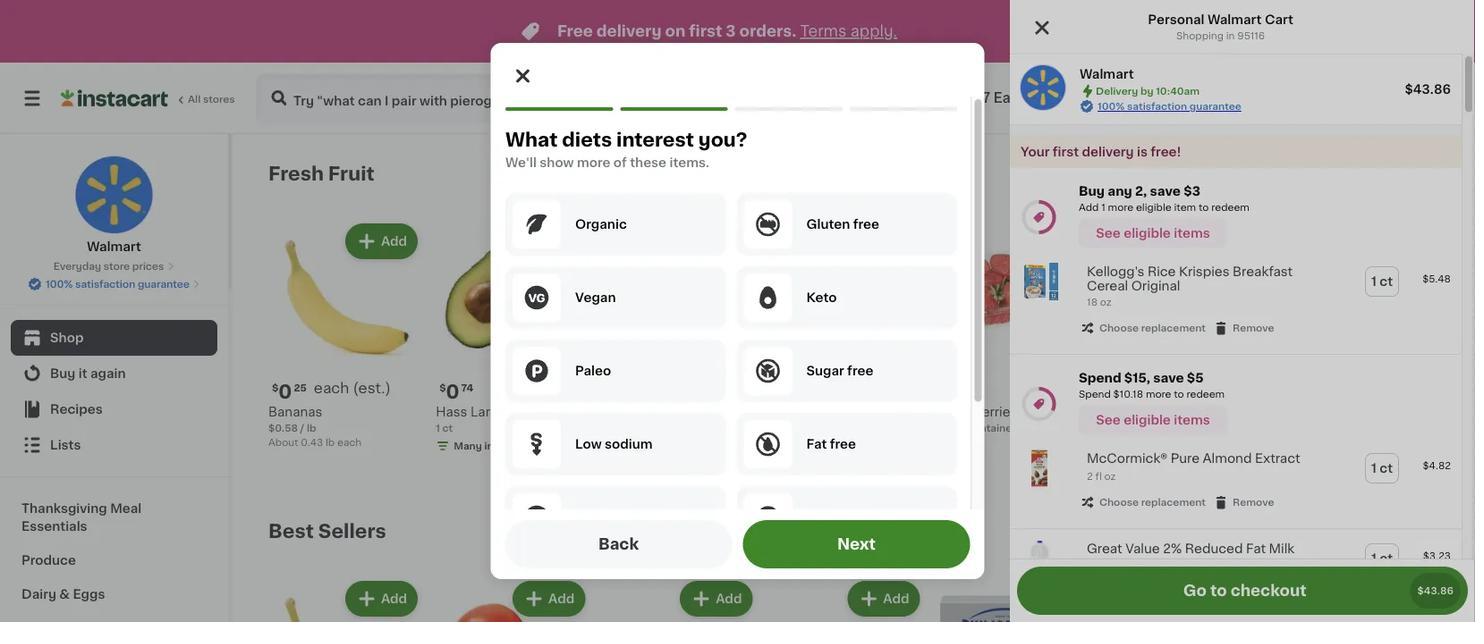 Task type: locate. For each thing, give the bounding box(es) containing it.
satisfaction down everyday store prices
[[75, 280, 135, 290]]

each right the 25
[[314, 381, 349, 396]]

$ 0 74
[[440, 383, 474, 402]]

original
[[1132, 280, 1181, 293]]

orders.
[[740, 24, 797, 39]]

buy for buy any 2, save $3 add 1 more eligible item to redeem
[[1079, 185, 1105, 198]]

kellogg's
[[1087, 266, 1145, 278]]

0.43
[[301, 438, 323, 448]]

see eligible items button down '/pkg'
[[1079, 406, 1228, 436]]

stores
[[203, 94, 235, 104]]

stock
[[496, 442, 524, 452], [1334, 460, 1362, 470], [1166, 474, 1194, 484]]

eligible down $10.18
[[1124, 415, 1171, 427]]

remove for extract
[[1233, 498, 1275, 508]]

0 vertical spatial see
[[1097, 227, 1121, 240]]

2 choose from the top
[[1100, 498, 1139, 508]]

11
[[1412, 92, 1423, 105]]

item carousel region
[[269, 156, 1427, 499], [269, 514, 1427, 623]]

oz inside "kellogg's rice krispies breakfast cereal original 18 oz"
[[1101, 298, 1112, 308]]

limited time offer region
[[0, 0, 1423, 63]]

1 product group from the top
[[1010, 252, 1462, 347]]

3 $ from the left
[[1110, 384, 1116, 393]]

0 vertical spatial item carousel region
[[269, 156, 1427, 499]]

delivery down 95116
[[1204, 92, 1262, 105]]

1 remove button from the top
[[1214, 321, 1275, 337]]

lb inside 4 halos california clementines 3 lb
[[612, 442, 622, 452]]

0 vertical spatial more
[[577, 157, 610, 169]]

choose for original
[[1100, 324, 1139, 334]]

100% satisfaction guarantee down store
[[46, 280, 190, 290]]

view up great value 2% reduced fat milk 1 ct
[[1220, 525, 1251, 538]]

each
[[314, 381, 349, 396], [337, 438, 362, 448]]

1 vertical spatial see eligible items button
[[1079, 406, 1228, 436]]

None search field
[[256, 73, 695, 124]]

1 horizontal spatial 3
[[726, 24, 736, 39]]

100% down 'everyday'
[[46, 280, 73, 290]]

2 vertical spatial many in stock
[[1124, 474, 1194, 484]]

2 horizontal spatial walmart
[[1208, 13, 1262, 26]]

2 72
[[949, 383, 975, 402]]

1 horizontal spatial /
[[1135, 442, 1140, 452]]

0 vertical spatial see eligible items button
[[1079, 218, 1228, 249]]

1 horizontal spatial (est.)
[[1185, 381, 1223, 396]]

product group for buy any 2, save $3
[[1010, 252, 1462, 347]]

1 down hass
[[436, 424, 440, 434]]

0 vertical spatial view
[[1220, 167, 1251, 180]]

2 see eligible items from the top
[[1097, 415, 1211, 427]]

recipes
[[50, 404, 103, 416]]

oz right 18
[[1101, 298, 1112, 308]]

ct left $5.48 at the right of the page
[[1380, 276, 1394, 288]]

choose down the "cereal"
[[1100, 324, 1139, 334]]

more down the any
[[1109, 203, 1134, 213]]

0 vertical spatial all
[[1254, 167, 1269, 180]]

spend $15, save $5 spend $10.18 more to redeem
[[1079, 373, 1225, 400]]

about inside "green seedless grapes bag $1.98 / lb about 2.48 lb / package"
[[1106, 456, 1136, 466]]

3 right low
[[604, 442, 610, 452]]

1 ct for breakfast
[[1372, 276, 1394, 288]]

2 choose replacement button from the top
[[1080, 495, 1207, 511]]

free for fat free
[[830, 439, 856, 451]]

bananas $0.58 / lb about 0.43 lb each
[[269, 406, 362, 448]]

100% satisfaction guarantee inside button
[[46, 280, 190, 290]]

0 vertical spatial each
[[314, 381, 349, 396]]

service type group
[[718, 81, 910, 116]]

add inside buy any 2, save $3 add 1 more eligible item to redeem
[[1079, 203, 1099, 213]]

lb up 2.48
[[1142, 442, 1151, 452]]

many up (30+)
[[1291, 460, 1320, 470]]

saint
[[1028, 92, 1063, 105]]

1 horizontal spatial delivery
[[1204, 92, 1262, 105]]

1 vertical spatial choose replacement button
[[1080, 495, 1207, 511]]

1 choose from the top
[[1100, 324, 1139, 334]]

many in stock down 2.48
[[1124, 474, 1194, 484]]

any
[[1108, 185, 1133, 198]]

spend up $10.18
[[1079, 373, 1122, 385]]

breakfast
[[1233, 266, 1294, 278]]

3 left orders.
[[726, 24, 736, 39]]

2 all from the top
[[1254, 525, 1269, 538]]

(est.) up bananas $0.58 / lb about 0.43 lb each
[[353, 381, 391, 396]]

0 vertical spatial 2
[[949, 383, 961, 402]]

2 vertical spatial eligible
[[1124, 415, 1171, 427]]

fat inside 'add your shopping preferences' element
[[806, 439, 827, 451]]

1 ct left $5.48 at the right of the page
[[1372, 276, 1394, 288]]

item carousel region containing fresh fruit
[[269, 156, 1427, 499]]

choose replacement for kellogg's
[[1100, 324, 1207, 334]]

fat down the view all (30+)
[[1247, 543, 1267, 556]]

free
[[558, 24, 593, 39]]

product group
[[1010, 252, 1462, 347], [1010, 440, 1462, 522]]

each inside bananas $0.58 / lb about 0.43 lb each
[[337, 438, 362, 448]]

2 items from the top
[[1174, 415, 1211, 427]]

first right your
[[1053, 146, 1080, 158]]

buy inside buy it again link
[[50, 368, 76, 380]]

ct
[[1380, 276, 1394, 288], [443, 424, 453, 434], [1380, 463, 1394, 475], [1380, 553, 1394, 566]]

promotion-wrapper element containing buy any 2, save $3
[[1010, 168, 1462, 355]]

many down 2.48
[[1124, 474, 1152, 484]]

(est.) inside $0.25 each (estimated) element
[[353, 381, 391, 396]]

to up seedless
[[1175, 390, 1185, 400]]

1 vertical spatial to
[[1175, 390, 1185, 400]]

1 vertical spatial view
[[1220, 525, 1251, 538]]

remove down "breakfast" in the right of the page
[[1233, 324, 1275, 334]]

0 horizontal spatial 100%
[[46, 280, 73, 290]]

0 vertical spatial /
[[300, 424, 305, 434]]

2 promotion-wrapper element from the top
[[1010, 355, 1462, 530]]

1 horizontal spatial more
[[1109, 203, 1134, 213]]

redeem inside buy any 2, save $3 add 1 more eligible item to redeem
[[1212, 203, 1250, 213]]

personal
[[1149, 13, 1205, 26]]

1 0 from the left
[[279, 383, 292, 402]]

more inside 'what diets interest you? we'll show more of these items.'
[[577, 157, 610, 169]]

more right 91
[[1146, 390, 1172, 400]]

0 vertical spatial spend
[[1079, 373, 1122, 385]]

save left the $5
[[1154, 373, 1185, 385]]

1 vertical spatial 2
[[1087, 472, 1094, 482]]

0 vertical spatial guarantee
[[1190, 102, 1242, 111]]

3 1 ct button from the top
[[1367, 545, 1399, 574]]

10:40am up 100% satisfaction guarantee link
[[1157, 86, 1200, 96]]

by up 100% satisfaction guarantee link
[[1141, 86, 1154, 96]]

delivery by 10:40am up 100% satisfaction guarantee link
[[1096, 86, 1200, 96]]

0 horizontal spatial to
[[1175, 390, 1185, 400]]

0 horizontal spatial 4
[[614, 383, 627, 402]]

2 left the 72
[[949, 383, 961, 402]]

many in stock up (30+)
[[1291, 460, 1362, 470]]

0 vertical spatial $43.86
[[1406, 83, 1452, 96]]

choose
[[1100, 324, 1139, 334], [1100, 498, 1139, 508]]

eligible for save
[[1124, 415, 1171, 427]]

2 product group from the top
[[1010, 440, 1462, 522]]

$3
[[1184, 185, 1201, 198]]

0 vertical spatial choose replacement
[[1100, 324, 1207, 334]]

value
[[1126, 543, 1161, 556]]

great value 2% reduced fat milk 1 ct
[[1087, 543, 1394, 566]]

satisfaction up free!
[[1128, 102, 1188, 111]]

kellogg's rice krispies breakfast cereal original image
[[1021, 263, 1059, 301]]

2 item carousel region from the top
[[269, 514, 1427, 623]]

walmart image
[[1021, 65, 1066, 110]]

0 vertical spatial eligible
[[1137, 203, 1172, 213]]

1 ct button left $5.48 at the right of the page
[[1367, 268, 1399, 296]]

0 horizontal spatial fat
[[806, 439, 827, 451]]

1 vertical spatial items
[[1174, 415, 1211, 427]]

large
[[471, 406, 506, 419]]

2 vertical spatial more
[[1146, 390, 1172, 400]]

delivery
[[1096, 86, 1139, 96], [1204, 92, 1262, 105]]

1 vertical spatial save
[[1154, 373, 1185, 385]]

choose down fl
[[1100, 498, 1139, 508]]

1 see eligible items button from the top
[[1079, 218, 1228, 249]]

1237 east saint james street button
[[932, 73, 1159, 124]]

0 vertical spatial about
[[269, 438, 299, 448]]

thanksgiving
[[21, 503, 107, 516]]

$ for each (est.)
[[272, 384, 279, 393]]

fat down eat
[[806, 439, 827, 451]]

many down hass
[[454, 442, 482, 452]]

2 horizontal spatial many
[[1291, 460, 1320, 470]]

many in stock
[[454, 442, 524, 452], [1291, 460, 1362, 470], [1124, 474, 1194, 484]]

2 spend from the top
[[1079, 390, 1111, 400]]

remove button for breakfast
[[1214, 321, 1275, 337]]

walmart up everyday store prices link
[[87, 241, 141, 253]]

product group for spend $15, save $5
[[1010, 440, 1462, 522]]

save
[[1151, 185, 1181, 198], [1154, 373, 1185, 385]]

view inside popup button
[[1220, 167, 1251, 180]]

1 all from the top
[[1254, 167, 1269, 180]]

4 up halos
[[614, 383, 627, 402]]

1 vertical spatial stock
[[1334, 460, 1362, 470]]

go
[[1184, 584, 1207, 599]]

organic
[[575, 218, 627, 231]]

$0.58
[[269, 424, 298, 434]]

by
[[1141, 86, 1154, 96], [1265, 92, 1283, 105]]

many
[[454, 442, 482, 452], [1291, 460, 1320, 470], [1124, 474, 1152, 484]]

stock down pure
[[1166, 474, 1194, 484]]

1 down your first delivery is free!
[[1102, 203, 1106, 213]]

1 1 ct button from the top
[[1367, 268, 1399, 296]]

72
[[963, 384, 975, 393]]

0 vertical spatial many in stock
[[454, 442, 524, 452]]

container
[[966, 424, 1016, 434]]

1 horizontal spatial 10:40am
[[1286, 92, 1346, 105]]

2 see from the top
[[1097, 415, 1121, 427]]

1237
[[960, 92, 991, 105]]

2 see eligible items button from the top
[[1079, 406, 1228, 436]]

0 vertical spatial save
[[1151, 185, 1181, 198]]

1 see from the top
[[1097, 227, 1121, 240]]

all inside view all (40+) popup button
[[1254, 167, 1269, 180]]

fat inside great value 2% reduced fat milk 1 ct
[[1247, 543, 1267, 556]]

$ left 74
[[440, 384, 446, 393]]

1 4 from the left
[[614, 383, 627, 402]]

1 inside buy any 2, save $3 add 1 more eligible item to redeem
[[1102, 203, 1106, 213]]

choose replacement button down 2.48
[[1080, 495, 1207, 511]]

2 horizontal spatial stock
[[1334, 460, 1362, 470]]

about down '$1.98'
[[1106, 456, 1136, 466]]

item carousel region containing best sellers
[[269, 514, 1427, 623]]

1 vertical spatial walmart
[[1080, 68, 1135, 81]]

0 horizontal spatial (est.)
[[353, 381, 391, 396]]

3 for 4
[[604, 442, 610, 452]]

1
[[1102, 203, 1106, 213], [1372, 276, 1377, 288], [436, 424, 440, 434], [1372, 463, 1377, 475], [1372, 553, 1377, 566]]

2 vertical spatial free
[[830, 439, 856, 451]]

1 vertical spatial fat
[[1247, 543, 1267, 556]]

stock down hass large avocado 1 ct
[[496, 442, 524, 452]]

spend left $10.18
[[1079, 390, 1111, 400]]

3 for free
[[726, 24, 736, 39]]

terms apply. link
[[801, 24, 898, 39]]

0 vertical spatial product group
[[1010, 252, 1462, 347]]

0 vertical spatial 1 ct button
[[1367, 268, 1399, 296]]

0 horizontal spatial more
[[577, 157, 610, 169]]

delivery up 100% satisfaction guarantee link
[[1096, 86, 1139, 96]]

0 vertical spatial choose replacement button
[[1080, 321, 1207, 337]]

terms
[[801, 24, 847, 39]]

eligible down buy any 2, save $3 add 1 more eligible item to redeem
[[1124, 227, 1171, 240]]

2 vertical spatial to
[[1211, 584, 1228, 599]]

about inside bananas $0.58 / lb about 0.43 lb each
[[269, 438, 299, 448]]

items
[[1174, 227, 1211, 240], [1174, 415, 1211, 427]]

1 vertical spatial see eligible items
[[1097, 415, 1211, 427]]

1 left $3.23
[[1372, 553, 1377, 566]]

items down $4.91 per package (estimated) element
[[1174, 415, 1211, 427]]

2 1 ct from the top
[[1372, 463, 1394, 475]]

view for best sellers
[[1220, 525, 1251, 538]]

0 vertical spatial stock
[[496, 442, 524, 452]]

replacement down mccormick® pure almond extract 2 fl oz
[[1142, 498, 1207, 508]]

lb up '0.43' on the left bottom of the page
[[307, 424, 316, 434]]

choose replacement button for original
[[1080, 321, 1207, 337]]

1 (est.) from the left
[[353, 381, 391, 396]]

product group containing 6
[[771, 220, 924, 488]]

remove button down "breakfast" in the right of the page
[[1214, 321, 1275, 337]]

1 1 ct from the top
[[1372, 276, 1394, 288]]

in left 95116
[[1227, 31, 1236, 41]]

1 vertical spatial guarantee
[[138, 280, 190, 290]]

all left (30+)
[[1254, 525, 1269, 538]]

walmart up 95116
[[1208, 13, 1262, 26]]

oz right fl
[[1105, 472, 1116, 482]]

more inside spend $15, save $5 spend $10.18 more to redeem
[[1146, 390, 1172, 400]]

$1.98
[[1106, 442, 1133, 452]]

0 vertical spatial see eligible items
[[1097, 227, 1211, 240]]

1 horizontal spatial to
[[1199, 203, 1210, 213]]

see eligible items button for kellogg's
[[1079, 218, 1228, 249]]

1 vertical spatial remove
[[1233, 498, 1275, 508]]

0 horizontal spatial guarantee
[[138, 280, 190, 290]]

remove
[[1233, 324, 1275, 334], [1233, 498, 1275, 508]]

buy inside buy any 2, save $3 add 1 more eligible item to redeem
[[1079, 185, 1105, 198]]

free right gluten
[[853, 218, 879, 231]]

$5.48
[[1423, 274, 1452, 284]]

product group containing kellogg's rice krispies breakfast cereal original
[[1010, 252, 1462, 347]]

spend
[[1079, 373, 1122, 385], [1079, 390, 1111, 400]]

ct inside hass large avocado 1 ct
[[443, 424, 453, 434]]

ct inside great value 2% reduced fat milk 1 ct
[[1380, 553, 1394, 566]]

view for fresh fruit
[[1220, 167, 1251, 180]]

2 0 from the left
[[446, 383, 460, 402]]

0 horizontal spatial stock
[[496, 442, 524, 452]]

1 view from the top
[[1220, 167, 1251, 180]]

2 (est.) from the left
[[1185, 381, 1223, 396]]

view inside popup button
[[1220, 525, 1251, 538]]

thanksgiving meal essentials
[[21, 503, 142, 533]]

1 vertical spatial many
[[1291, 460, 1320, 470]]

1 ct button for breakfast
[[1367, 268, 1399, 296]]

your
[[1021, 146, 1050, 158]]

0 horizontal spatial delivery
[[1096, 86, 1139, 96]]

in
[[1227, 31, 1236, 41], [485, 442, 494, 452], [1322, 460, 1331, 470], [1155, 474, 1164, 484]]

1 horizontal spatial stock
[[1166, 474, 1194, 484]]

milk
[[1270, 543, 1295, 556]]

/ up '0.43' on the left bottom of the page
[[300, 424, 305, 434]]

save inside buy any 2, save $3 add 1 more eligible item to redeem
[[1151, 185, 1181, 198]]

2 vertical spatial stock
[[1166, 474, 1194, 484]]

1 vertical spatial free
[[847, 365, 873, 378]]

2 choose replacement from the top
[[1100, 498, 1207, 508]]

personal walmart cart shopping in 95116
[[1149, 13, 1294, 41]]

1 vertical spatial more
[[1109, 203, 1134, 213]]

0 horizontal spatial 100% satisfaction guarantee
[[46, 280, 190, 290]]

1 remove from the top
[[1233, 324, 1275, 334]]

0 vertical spatial fat
[[806, 439, 827, 451]]

2 view from the top
[[1220, 525, 1251, 538]]

remove button up the view all (30+)
[[1214, 495, 1275, 511]]

ct left $4.82
[[1380, 463, 1394, 475]]

free for gluten free
[[853, 218, 879, 231]]

free right sugar
[[847, 365, 873, 378]]

100% satisfaction guarantee up free!
[[1098, 102, 1242, 111]]

1 choose replacement from the top
[[1100, 324, 1207, 334]]

to right go
[[1211, 584, 1228, 599]]

2 1 ct button from the top
[[1367, 455, 1399, 483]]

arils
[[771, 442, 798, 455]]

2 $ from the left
[[440, 384, 446, 393]]

delivery left is
[[1083, 146, 1135, 158]]

items down "item"
[[1174, 227, 1211, 240]]

all inside view all (30+) popup button
[[1254, 525, 1269, 538]]

remove up the view all (30+)
[[1233, 498, 1275, 508]]

many in stock down hass large avocado 1 ct
[[454, 442, 524, 452]]

choose replacement button for fl
[[1080, 495, 1207, 511]]

almond
[[1203, 453, 1253, 466]]

0 left the 25
[[279, 383, 292, 402]]

0 vertical spatial to
[[1199, 203, 1210, 213]]

krispies
[[1180, 266, 1230, 278]]

buy left the it
[[50, 368, 76, 380]]

0 horizontal spatial 3
[[604, 442, 610, 452]]

walmart up james
[[1080, 68, 1135, 81]]

free down pomegranate
[[830, 439, 856, 451]]

1 items from the top
[[1174, 227, 1211, 240]]

see eligible items
[[1097, 227, 1211, 240], [1097, 415, 1211, 427]]

product group
[[269, 220, 422, 450], [436, 220, 589, 457], [604, 220, 757, 475], [771, 220, 924, 488], [939, 220, 1092, 436], [1106, 220, 1259, 490], [269, 578, 422, 623], [436, 578, 589, 623], [604, 578, 757, 623], [771, 578, 924, 623], [939, 578, 1092, 623], [1106, 578, 1259, 623], [1274, 578, 1427, 623]]

1 vertical spatial each
[[337, 438, 362, 448]]

0 vertical spatial 100%
[[1098, 102, 1125, 111]]

more for diets
[[577, 157, 610, 169]]

1 vertical spatial item carousel region
[[269, 514, 1427, 623]]

guarantee down the shopping
[[1190, 102, 1242, 111]]

all for fresh fruit
[[1254, 167, 1269, 180]]

1 see eligible items from the top
[[1097, 227, 1211, 240]]

1 vertical spatial about
[[1106, 456, 1136, 466]]

strawberries
[[939, 406, 1018, 419]]

2 4 from the left
[[1116, 383, 1130, 402]]

more for $15,
[[1146, 390, 1172, 400]]

first right on
[[689, 24, 723, 39]]

0 horizontal spatial satisfaction
[[75, 280, 135, 290]]

10:40am
[[1157, 86, 1200, 96], [1286, 92, 1346, 105]]

by down 95116
[[1265, 92, 1283, 105]]

lists
[[50, 439, 81, 452]]

green
[[1106, 406, 1145, 419]]

2 horizontal spatial $
[[1110, 384, 1116, 393]]

1 ct left $4.82
[[1372, 463, 1394, 475]]

paleo
[[575, 365, 611, 378]]

grapes
[[1209, 406, 1255, 419]]

0 horizontal spatial buy
[[50, 368, 76, 380]]

100%
[[1098, 102, 1125, 111], [46, 280, 73, 290]]

2 remove button from the top
[[1214, 495, 1275, 511]]

in right extract
[[1322, 460, 1331, 470]]

store
[[104, 262, 130, 272]]

hass large avocado 1 ct
[[436, 406, 565, 434]]

1 vertical spatial many in stock
[[1291, 460, 1362, 470]]

cart
[[1266, 13, 1294, 26]]

$10.18
[[1114, 390, 1144, 400]]

view all (30+)
[[1220, 525, 1307, 538]]

10:40am up (40+)
[[1286, 92, 1346, 105]]

product group containing mccormick® pure almond extract
[[1010, 440, 1462, 522]]

1 ct button left $3.23
[[1367, 545, 1399, 574]]

1 promotion-wrapper element from the top
[[1010, 168, 1462, 355]]

0 vertical spatial walmart
[[1208, 13, 1262, 26]]

(est.) for 0
[[353, 381, 391, 396]]

2 vertical spatial many
[[1124, 474, 1152, 484]]

go to checkout
[[1184, 584, 1307, 599]]

$ inside $ 4 91
[[1110, 384, 1116, 393]]

interest
[[616, 130, 694, 149]]

3 inside limited time offer region
[[726, 24, 736, 39]]

replacement down "kellogg's rice krispies breakfast cereal original 18 oz"
[[1142, 324, 1207, 334]]

all left (40+)
[[1254, 167, 1269, 180]]

everyday store prices
[[53, 262, 164, 272]]

1 $ from the left
[[272, 384, 279, 393]]

ct left $3.23
[[1380, 553, 1394, 566]]

0 vertical spatial 1 ct
[[1372, 276, 1394, 288]]

1 replacement from the top
[[1142, 324, 1207, 334]]

of
[[613, 157, 627, 169]]

1 item carousel region from the top
[[269, 156, 1427, 499]]

eligible inside buy any 2, save $3 add 1 more eligible item to redeem
[[1137, 203, 1172, 213]]

3
[[726, 24, 736, 39], [604, 442, 610, 452]]

1 horizontal spatial 100%
[[1098, 102, 1125, 111]]

choose replacement button down the original
[[1080, 321, 1207, 337]]

see eligible items down buy any 2, save $3 add 1 more eligible item to redeem
[[1097, 227, 1211, 240]]

2 remove from the top
[[1233, 498, 1275, 508]]

all stores link
[[61, 73, 236, 124]]

100% up your first delivery is free!
[[1098, 102, 1125, 111]]

1 vertical spatial delivery
[[1083, 146, 1135, 158]]

first
[[689, 24, 723, 39], [1053, 146, 1080, 158]]

delivery by 10:40am down 95116
[[1204, 92, 1346, 105]]

(est.) inside $4.91 per package (estimated) element
[[1185, 381, 1223, 396]]

save inside spend $15, save $5 spend $10.18 more to redeem
[[1154, 373, 1185, 385]]

1 horizontal spatial many
[[1124, 474, 1152, 484]]

delivery left on
[[597, 24, 662, 39]]

1 vertical spatial 100%
[[46, 280, 73, 290]]

about down $0.58
[[269, 438, 299, 448]]

0 vertical spatial 100% satisfaction guarantee
[[1098, 102, 1242, 111]]

0 vertical spatial free
[[853, 218, 879, 231]]

1 horizontal spatial 0
[[446, 383, 460, 402]]

1 horizontal spatial fat
[[1247, 543, 1267, 556]]

1 left $5.48 at the right of the page
[[1372, 276, 1377, 288]]

3 inside 4 halos california clementines 3 lb
[[604, 442, 610, 452]]

see up kellogg's
[[1097, 227, 1121, 240]]

1 vertical spatial 100% satisfaction guarantee
[[46, 280, 190, 290]]

1 choose replacement button from the top
[[1080, 321, 1207, 337]]

1 horizontal spatial buy
[[1079, 185, 1105, 198]]

1 vertical spatial product group
[[1010, 440, 1462, 522]]

promotion-wrapper element
[[1010, 168, 1462, 355], [1010, 355, 1462, 530]]

items for almond
[[1174, 415, 1211, 427]]

see up '$1.98'
[[1097, 415, 1121, 427]]

to right "item"
[[1199, 203, 1210, 213]]

redeem right "item"
[[1212, 203, 1250, 213]]

$ left 91
[[1110, 384, 1116, 393]]

1 horizontal spatial delivery
[[1083, 146, 1135, 158]]

choose replacement down 2.48
[[1100, 498, 1207, 508]]

1 vertical spatial choose replacement
[[1100, 498, 1207, 508]]

produce link
[[11, 544, 217, 578]]

buy for buy it again
[[50, 368, 76, 380]]

2 replacement from the top
[[1142, 498, 1207, 508]]

$ inside $ 0 25
[[272, 384, 279, 393]]

0 horizontal spatial many in stock
[[454, 442, 524, 452]]

redeem down the $5
[[1187, 390, 1225, 400]]

remove button for extract
[[1214, 495, 1275, 511]]

satisfaction inside button
[[75, 280, 135, 290]]

/ inside bananas $0.58 / lb about 0.43 lb each
[[300, 424, 305, 434]]

0 vertical spatial replacement
[[1142, 324, 1207, 334]]



Task type: vqa. For each thing, say whether or not it's contained in the screenshot.
$5
yes



Task type: describe. For each thing, give the bounding box(es) containing it.
$0.25 each (estimated) element
[[269, 381, 422, 404]]

lb right 2.48
[[1163, 456, 1172, 466]]

1 inside hass large avocado 1 ct
[[436, 424, 440, 434]]

2 inside mccormick® pure almond extract 2 fl oz
[[1087, 472, 1094, 482]]

see for spend
[[1097, 415, 1121, 427]]

again
[[90, 368, 126, 380]]

each (est.)
[[314, 381, 391, 396]]

2,
[[1136, 185, 1148, 198]]

cereal
[[1087, 280, 1129, 293]]

hass
[[436, 406, 468, 419]]

1 horizontal spatial by
[[1265, 92, 1283, 105]]

sellers
[[318, 522, 386, 541]]

choose for fl
[[1100, 498, 1139, 508]]

shop
[[50, 332, 84, 345]]

all
[[188, 94, 201, 104]]

&
[[59, 589, 70, 601]]

1 horizontal spatial delivery by 10:40am
[[1204, 92, 1346, 105]]

what
[[505, 130, 558, 149]]

$15,
[[1125, 373, 1151, 385]]

4 halos california clementines 3 lb
[[604, 383, 703, 452]]

buy any 2, save $3 add 1 more eligible item to redeem
[[1079, 185, 1250, 213]]

1237 east saint james street
[[960, 92, 1159, 105]]

100% satisfaction guarantee link
[[1098, 99, 1242, 114]]

eggs
[[73, 589, 105, 601]]

in down hass large avocado 1 ct
[[485, 442, 494, 452]]

1 horizontal spatial 100% satisfaction guarantee
[[1098, 102, 1242, 111]]

sugar
[[806, 365, 844, 378]]

instacart logo image
[[61, 88, 168, 109]]

more inside buy any 2, save $3 add 1 more eligible item to redeem
[[1109, 203, 1134, 213]]

your first delivery is free!
[[1021, 146, 1182, 158]]

(40+)
[[1272, 167, 1307, 180]]

100% satisfaction guarantee button
[[28, 274, 200, 292]]

$ 0 25
[[272, 383, 307, 402]]

dairy & eggs
[[21, 589, 105, 601]]

back
[[599, 537, 639, 553]]

checkout
[[1231, 584, 1307, 599]]

add your shopping preferences element
[[491, 43, 985, 623]]

great value 2% reduced fat milk image
[[1021, 541, 1059, 578]]

sugar free
[[806, 365, 873, 378]]

2%
[[1164, 543, 1183, 556]]

great
[[1087, 543, 1123, 556]]

seedless
[[1148, 406, 1206, 419]]

add inside button
[[1051, 235, 1077, 248]]

1 spend from the top
[[1079, 373, 1122, 385]]

oz inside mccormick® pure almond extract 2 fl oz
[[1105, 472, 1116, 482]]

fresh fruit
[[269, 164, 375, 183]]

you?
[[698, 130, 747, 149]]

many in stock inside button
[[1291, 460, 1362, 470]]

25
[[294, 384, 307, 393]]

$ 4 91
[[1110, 383, 1143, 402]]

0 for $ 0 25
[[279, 383, 292, 402]]

18
[[1087, 298, 1098, 308]]

rice
[[1148, 266, 1177, 278]]

11 button
[[1368, 77, 1441, 120]]

replacement for pure
[[1142, 498, 1207, 508]]

kellogg's rice krispies breakfast cereal original button
[[1087, 265, 1325, 294]]

is
[[1138, 146, 1148, 158]]

eligible for 2,
[[1124, 227, 1171, 240]]

0 horizontal spatial 2
[[949, 383, 961, 402]]

many inside button
[[1291, 460, 1320, 470]]

2 horizontal spatial /
[[1175, 456, 1179, 466]]

$4.82
[[1423, 462, 1452, 471]]

remove for breakfast
[[1233, 324, 1275, 334]]

free!
[[1151, 146, 1182, 158]]

/pkg (est.)
[[1150, 381, 1223, 396]]

choose replacement for mccormick®
[[1100, 498, 1207, 508]]

everyday
[[53, 262, 101, 272]]

thanksgiving meal essentials link
[[11, 492, 217, 544]]

1 inside great value 2% reduced fat milk 1 ct
[[1372, 553, 1377, 566]]

first inside limited time offer region
[[689, 24, 723, 39]]

walmart logo image
[[75, 156, 153, 235]]

in inside button
[[1322, 460, 1331, 470]]

free for sugar free
[[847, 365, 873, 378]]

it
[[79, 368, 87, 380]]

0 for $ 0 74
[[446, 383, 460, 402]]

sodium
[[605, 439, 652, 451]]

lb right '0.43' on the left bottom of the page
[[326, 438, 335, 448]]

recipes link
[[11, 392, 217, 428]]

redeem inside spend $15, save $5 spend $10.18 more to redeem
[[1187, 390, 1225, 400]]

these
[[630, 157, 666, 169]]

4 inside $4.91 per package (estimated) element
[[1116, 383, 1130, 402]]

100% inside button
[[46, 280, 73, 290]]

best
[[269, 522, 314, 541]]

stock inside button
[[1334, 460, 1362, 470]]

great value 2% reduced fat milk button
[[1087, 543, 1295, 557]]

shop link
[[11, 320, 217, 356]]

see eligible items for kellogg's
[[1097, 227, 1211, 240]]

pom
[[771, 406, 802, 419]]

6 47
[[781, 383, 809, 402]]

1 horizontal spatial guarantee
[[1190, 102, 1242, 111]]

product group containing 2
[[939, 220, 1092, 436]]

add button inside product group
[[1017, 226, 1086, 258]]

package
[[1181, 456, 1224, 466]]

bag
[[1106, 424, 1131, 437]]

2 horizontal spatial to
[[1211, 584, 1228, 599]]

$ for /pkg (est.)
[[1110, 384, 1116, 393]]

1 horizontal spatial satisfaction
[[1128, 102, 1188, 111]]

mccormick®
[[1087, 453, 1168, 466]]

delivery inside limited time offer region
[[597, 24, 662, 39]]

green seedless grapes bag $1.98 / lb about 2.48 lb / package
[[1106, 406, 1255, 466]]

1 left $4.82
[[1372, 463, 1377, 475]]

gluten free
[[806, 218, 879, 231]]

items.
[[669, 157, 709, 169]]

all for best sellers
[[1254, 525, 1269, 538]]

16
[[939, 424, 949, 434]]

$3.23
[[1424, 552, 1452, 562]]

to inside spend $15, save $5 spend $10.18 more to redeem
[[1175, 390, 1185, 400]]

mccormick® pure almond extract image
[[1021, 450, 1059, 488]]

item
[[1175, 203, 1197, 213]]

1 horizontal spatial many in stock
[[1124, 474, 1194, 484]]

fruit
[[328, 164, 375, 183]]

wonderful
[[806, 406, 871, 419]]

(est.) for 4
[[1185, 381, 1223, 396]]

items for krispies
[[1174, 227, 1211, 240]]

0 horizontal spatial delivery by 10:40am
[[1096, 86, 1200, 96]]

1 horizontal spatial first
[[1053, 146, 1080, 158]]

in inside personal walmart cart shopping in 95116
[[1227, 31, 1236, 41]]

see for buy
[[1097, 227, 1121, 240]]

/pkg
[[1150, 381, 1182, 396]]

see eligible items for mccormick®
[[1097, 415, 1211, 427]]

walmart inside personal walmart cart shopping in 95116
[[1208, 13, 1262, 26]]

next button
[[743, 521, 971, 569]]

oz inside strawberries 16 oz container
[[952, 424, 964, 434]]

2.48
[[1139, 456, 1161, 466]]

0 vertical spatial many
[[454, 442, 482, 452]]

everyday store prices link
[[53, 260, 175, 274]]

0 horizontal spatial by
[[1141, 86, 1154, 96]]

0 horizontal spatial 10:40am
[[1157, 86, 1200, 96]]

halos
[[604, 406, 639, 419]]

essentials
[[21, 521, 87, 533]]

1 ct button for extract
[[1367, 455, 1399, 483]]

$4.91 per package (estimated) element
[[1106, 381, 1259, 404]]

keto
[[806, 292, 837, 304]]

see eligible items button for mccormick®
[[1079, 406, 1228, 436]]

2 vertical spatial walmart
[[87, 241, 141, 253]]

shopping
[[1177, 31, 1224, 41]]

1 vertical spatial $43.86
[[1418, 587, 1454, 597]]

to-
[[771, 424, 790, 437]]

guarantee inside button
[[138, 280, 190, 290]]

4 inside 4 halos california clementines 3 lb
[[614, 383, 627, 402]]

fl
[[1096, 472, 1102, 482]]

walmart link
[[75, 156, 153, 256]]

promotion-wrapper element containing spend $15, save $5
[[1010, 355, 1462, 530]]

reduced
[[1186, 543, 1244, 556]]

to inside buy any 2, save $3 add 1 more eligible item to redeem
[[1199, 203, 1210, 213]]

replacement for rice
[[1142, 324, 1207, 334]]

in down 2.48
[[1155, 474, 1164, 484]]

pure
[[1171, 453, 1200, 466]]

$ inside "$ 0 74"
[[440, 384, 446, 393]]

1 ct for extract
[[1372, 463, 1394, 475]]

what diets interest you? we'll show more of these items.
[[505, 130, 747, 169]]

we'll
[[505, 157, 536, 169]]

oz inside pom wonderful ready- to-eat pomegranate arils 8 oz
[[780, 460, 792, 470]]

sponsored badge image
[[771, 473, 825, 483]]



